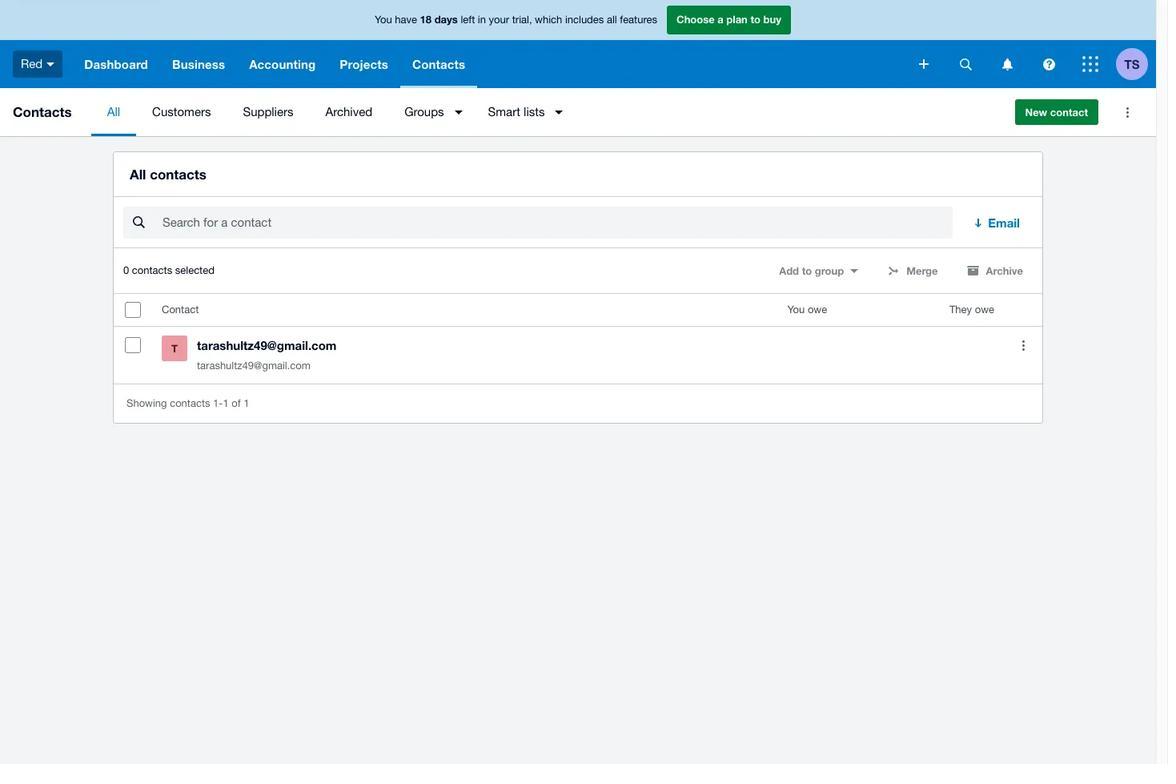 Task type: locate. For each thing, give the bounding box(es) containing it.
0 horizontal spatial all
[[107, 105, 120, 119]]

all
[[607, 14, 617, 26]]

smart
[[488, 105, 520, 119]]

contacts right 0
[[132, 264, 172, 276]]

1 left of at left bottom
[[223, 397, 229, 409]]

contacts for 0
[[132, 264, 172, 276]]

customers
[[152, 105, 211, 119]]

0 horizontal spatial to
[[751, 13, 761, 26]]

dashboard
[[84, 57, 148, 71]]

contacts down days
[[412, 57, 465, 71]]

2 vertical spatial contacts
[[170, 397, 210, 409]]

ts button
[[1116, 40, 1156, 88]]

contacts down red popup button
[[13, 103, 72, 120]]

choose
[[677, 13, 715, 26]]

0 vertical spatial you
[[375, 14, 392, 26]]

contacts for all
[[150, 166, 207, 183]]

merge
[[907, 264, 938, 277]]

menu
[[91, 88, 1002, 136]]

1 horizontal spatial to
[[802, 264, 812, 277]]

contacts inside popup button
[[412, 57, 465, 71]]

add to group button
[[770, 258, 868, 284]]

all contacts
[[130, 166, 207, 183]]

1 1 from the left
[[223, 397, 229, 409]]

archived button
[[310, 88, 389, 136]]

you left have
[[375, 14, 392, 26]]

banner
[[0, 0, 1156, 88]]

customers button
[[136, 88, 227, 136]]

2 owe from the left
[[975, 304, 995, 316]]

1 horizontal spatial 1
[[244, 397, 249, 409]]

menu containing all
[[91, 88, 1002, 136]]

svg image
[[1083, 56, 1099, 72], [1002, 58, 1013, 70], [919, 59, 929, 69]]

all inside button
[[107, 105, 120, 119]]

2 tarashultz49@gmail.com from the top
[[197, 360, 311, 372]]

red button
[[0, 40, 72, 88]]

owe
[[808, 304, 827, 316], [975, 304, 995, 316]]

contacts down customers button
[[150, 166, 207, 183]]

to left buy
[[751, 13, 761, 26]]

1 vertical spatial you
[[788, 304, 805, 316]]

suppliers
[[243, 105, 294, 119]]

business button
[[160, 40, 237, 88]]

email
[[989, 216, 1020, 230]]

merge button
[[878, 258, 948, 284]]

0 horizontal spatial you
[[375, 14, 392, 26]]

0 horizontal spatial svg image
[[47, 62, 55, 66]]

0 horizontal spatial owe
[[808, 304, 827, 316]]

trial,
[[512, 14, 532, 26]]

groups
[[405, 105, 444, 119]]

0 vertical spatial contacts
[[150, 166, 207, 183]]

0 vertical spatial contacts
[[412, 57, 465, 71]]

add to group
[[779, 264, 844, 277]]

features
[[620, 14, 657, 26]]

1 vertical spatial to
[[802, 264, 812, 277]]

contacts button
[[400, 40, 477, 88]]

projects
[[340, 57, 388, 71]]

tarashultz49@gmail.com
[[197, 338, 337, 353], [197, 360, 311, 372]]

to
[[751, 13, 761, 26], [802, 264, 812, 277]]

to right add
[[802, 264, 812, 277]]

owe down the add to group popup button
[[808, 304, 827, 316]]

contacts
[[412, 57, 465, 71], [13, 103, 72, 120]]

1 right of at left bottom
[[244, 397, 249, 409]]

left
[[461, 14, 475, 26]]

you for you owe
[[788, 304, 805, 316]]

0 vertical spatial tarashultz49@gmail.com
[[197, 338, 337, 353]]

all for all
[[107, 105, 120, 119]]

0 vertical spatial all
[[107, 105, 120, 119]]

you inside you have 18 days left in your trial, which includes all features
[[375, 14, 392, 26]]

you inside contact list table element
[[788, 304, 805, 316]]

all for all contacts
[[130, 166, 146, 183]]

1 owe from the left
[[808, 304, 827, 316]]

you have 18 days left in your trial, which includes all features
[[375, 13, 657, 26]]

all down dashboard
[[107, 105, 120, 119]]

which
[[535, 14, 562, 26]]

1 horizontal spatial contacts
[[412, 57, 465, 71]]

red
[[21, 57, 43, 70]]

1
[[223, 397, 229, 409], [244, 397, 249, 409]]

contact
[[162, 304, 199, 316]]

of
[[232, 397, 241, 409]]

2 horizontal spatial svg image
[[1043, 58, 1055, 70]]

all
[[107, 105, 120, 119], [130, 166, 146, 183]]

1 horizontal spatial all
[[130, 166, 146, 183]]

smart lists button
[[472, 88, 573, 136]]

archived
[[326, 105, 372, 119]]

new contact
[[1026, 106, 1088, 119]]

they
[[950, 304, 972, 316]]

1 vertical spatial all
[[130, 166, 146, 183]]

1 horizontal spatial you
[[788, 304, 805, 316]]

contacts
[[150, 166, 207, 183], [132, 264, 172, 276], [170, 397, 210, 409]]

owe for they owe
[[975, 304, 995, 316]]

svg image
[[960, 58, 972, 70], [1043, 58, 1055, 70], [47, 62, 55, 66]]

1 horizontal spatial owe
[[975, 304, 995, 316]]

days
[[435, 13, 458, 26]]

0 horizontal spatial 1
[[223, 397, 229, 409]]

0 vertical spatial to
[[751, 13, 761, 26]]

contact
[[1051, 106, 1088, 119]]

groups button
[[389, 88, 472, 136]]

owe for you owe
[[808, 304, 827, 316]]

owe right the they
[[975, 304, 995, 316]]

accounting button
[[237, 40, 328, 88]]

archive button
[[957, 258, 1033, 284]]

contact list table element
[[114, 294, 1043, 384]]

selected
[[175, 264, 215, 276]]

all down all button
[[130, 166, 146, 183]]

you
[[375, 14, 392, 26], [788, 304, 805, 316]]

1 vertical spatial tarashultz49@gmail.com
[[197, 360, 311, 372]]

0 horizontal spatial contacts
[[13, 103, 72, 120]]

tarashultz49@gmail.com inside tarashultz49@gmail.com tarashultz49@gmail.com
[[197, 360, 311, 372]]

tarashultz49@gmail.com tarashultz49@gmail.com
[[197, 338, 337, 372]]

contacts left 1-
[[170, 397, 210, 409]]

new contact button
[[1015, 99, 1099, 125]]

business
[[172, 57, 225, 71]]

0 horizontal spatial svg image
[[919, 59, 929, 69]]

you down add
[[788, 304, 805, 316]]

have
[[395, 14, 417, 26]]

buy
[[764, 13, 782, 26]]

actions menu image
[[1112, 96, 1144, 128]]

all button
[[91, 88, 136, 136]]

1 vertical spatial contacts
[[132, 264, 172, 276]]



Task type: describe. For each thing, give the bounding box(es) containing it.
showing contacts 1-1 of 1
[[127, 397, 249, 409]]

add
[[779, 264, 799, 277]]

in
[[478, 14, 486, 26]]

accounting
[[249, 57, 316, 71]]

ts
[[1125, 56, 1140, 71]]

dashboard link
[[72, 40, 160, 88]]

1-
[[213, 397, 223, 409]]

more row options image
[[1007, 329, 1040, 361]]

showing
[[127, 397, 167, 409]]

you owe
[[788, 304, 827, 316]]

0 contacts selected
[[123, 264, 215, 276]]

archive
[[986, 264, 1023, 277]]

to inside popup button
[[802, 264, 812, 277]]

1 tarashultz49@gmail.com from the top
[[197, 338, 337, 353]]

a
[[718, 13, 724, 26]]

new
[[1026, 106, 1048, 119]]

1 horizontal spatial svg image
[[1002, 58, 1013, 70]]

1 horizontal spatial svg image
[[960, 58, 972, 70]]

suppliers button
[[227, 88, 310, 136]]

2 horizontal spatial svg image
[[1083, 56, 1099, 72]]

your
[[489, 14, 509, 26]]

group
[[815, 264, 844, 277]]

includes
[[565, 14, 604, 26]]

svg image inside red popup button
[[47, 62, 55, 66]]

t
[[171, 342, 178, 355]]

contacts for showing
[[170, 397, 210, 409]]

banner containing ts
[[0, 0, 1156, 88]]

Search for a contact field
[[161, 208, 953, 238]]

lists
[[524, 105, 545, 119]]

projects button
[[328, 40, 400, 88]]

2 1 from the left
[[244, 397, 249, 409]]

smart lists
[[488, 105, 545, 119]]

0
[[123, 264, 129, 276]]

they owe
[[950, 304, 995, 316]]

plan
[[727, 13, 748, 26]]

18
[[420, 13, 432, 26]]

email button
[[963, 207, 1033, 239]]

choose a plan to buy
[[677, 13, 782, 26]]

you for you have 18 days left in your trial, which includes all features
[[375, 14, 392, 26]]

1 vertical spatial contacts
[[13, 103, 72, 120]]



Task type: vqa. For each thing, say whether or not it's contained in the screenshot.
the bottom svg icon
no



